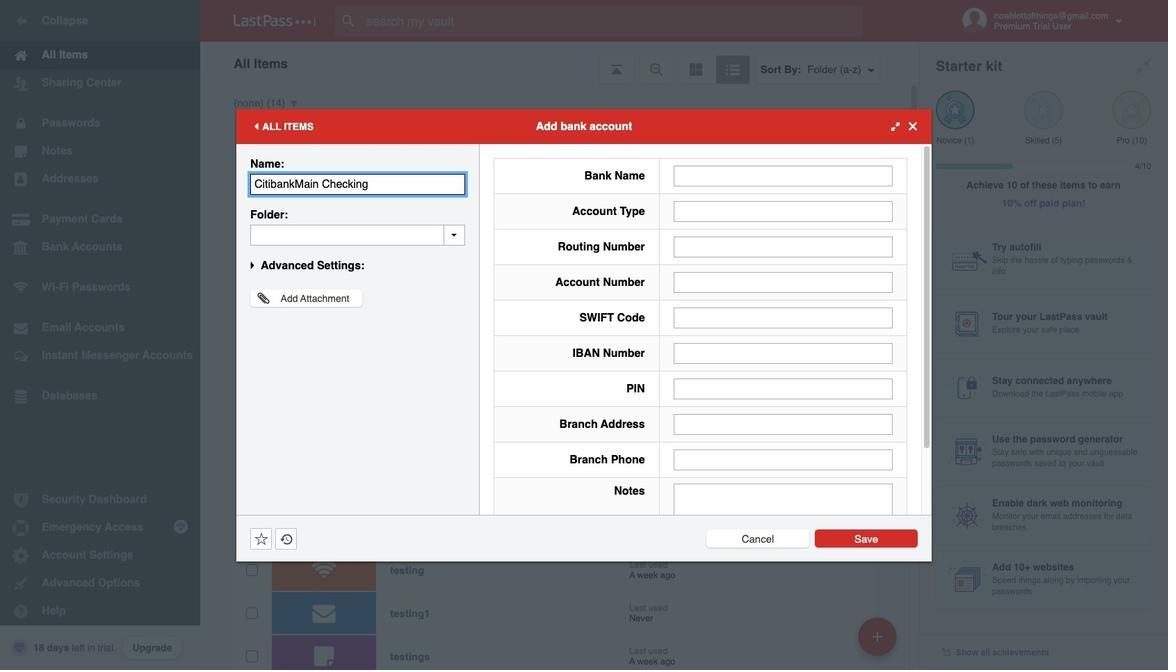 Task type: vqa. For each thing, say whether or not it's contained in the screenshot.
dialog
yes



Task type: describe. For each thing, give the bounding box(es) containing it.
search my vault text field
[[335, 6, 891, 36]]

main navigation navigation
[[0, 0, 200, 670]]

new item navigation
[[854, 613, 906, 670]]

new item image
[[873, 631, 883, 641]]

Search search field
[[335, 6, 891, 36]]

lastpass image
[[234, 15, 316, 27]]



Task type: locate. For each thing, give the bounding box(es) containing it.
None text field
[[674, 201, 893, 222], [674, 236, 893, 257], [674, 307, 893, 328], [674, 343, 893, 364], [674, 201, 893, 222], [674, 236, 893, 257], [674, 307, 893, 328], [674, 343, 893, 364]]

dialog
[[237, 109, 932, 579]]

vault options navigation
[[200, 42, 920, 83]]

None text field
[[674, 165, 893, 186], [250, 174, 465, 194], [250, 224, 465, 245], [674, 272, 893, 293], [674, 378, 893, 399], [674, 414, 893, 435], [674, 449, 893, 470], [674, 483, 893, 570], [674, 165, 893, 186], [250, 174, 465, 194], [250, 224, 465, 245], [674, 272, 893, 293], [674, 378, 893, 399], [674, 414, 893, 435], [674, 449, 893, 470], [674, 483, 893, 570]]



